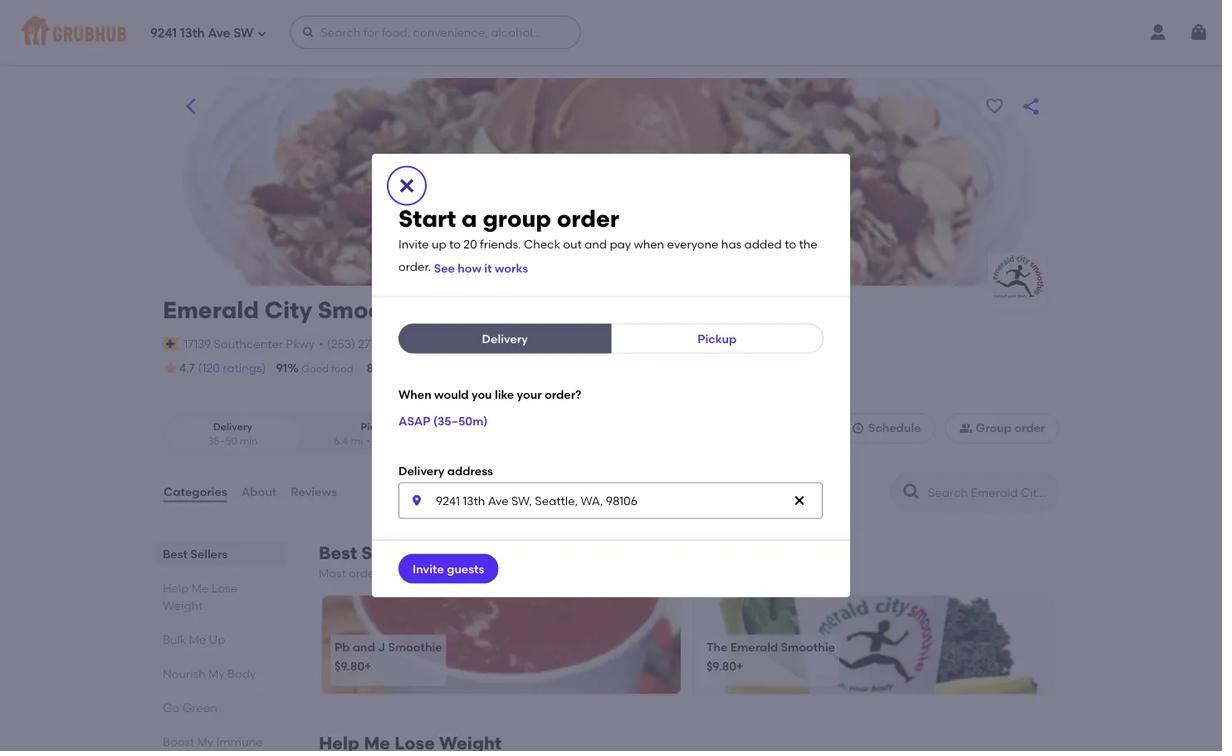 Task type: locate. For each thing, give the bounding box(es) containing it.
1 horizontal spatial to
[[785, 237, 797, 251]]

group order
[[976, 421, 1046, 435]]

1 horizontal spatial $9.80
[[707, 659, 737, 673]]

0 horizontal spatial order
[[557, 204, 620, 232]]

invite up order. on the left of the page
[[399, 237, 429, 251]]

me
[[192, 581, 209, 595], [189, 632, 206, 646]]

delivery 35–50 min
[[208, 421, 258, 447]]

(120 ratings)
[[198, 361, 266, 375]]

1 vertical spatial delivery
[[213, 421, 253, 433]]

1 horizontal spatial +
[[737, 659, 744, 673]]

weight
[[163, 598, 203, 612]]

caret left icon image
[[181, 96, 201, 116]]

invite
[[399, 237, 429, 251], [413, 562, 444, 576]]

$9.80 down the
[[707, 659, 737, 673]]

best
[[319, 543, 357, 564], [163, 547, 188, 561]]

emerald
[[163, 296, 259, 324], [731, 640, 779, 654]]

•
[[319, 337, 324, 351], [367, 435, 371, 447]]

my for boost
[[197, 734, 214, 749]]

the
[[707, 640, 728, 654]]

(120
[[198, 361, 220, 375]]

order up the out
[[557, 204, 620, 232]]

1 min from the left
[[240, 435, 258, 447]]

order inside start a group order invite up to 20 friends. check out and pay when everyone has added to the order.
[[557, 204, 620, 232]]

0 horizontal spatial delivery
[[213, 421, 253, 433]]

delivery for delivery address
[[399, 464, 445, 478]]

$9.80 down the pb
[[335, 659, 365, 673]]

sellers for best sellers
[[190, 547, 228, 561]]

city
[[265, 296, 312, 324]]

share icon image
[[1022, 96, 1042, 116]]

1 horizontal spatial and
[[585, 237, 607, 251]]

pickup
[[698, 331, 737, 345], [361, 421, 394, 433]]

me for help
[[192, 581, 209, 595]]

immune
[[216, 734, 263, 749]]

1 horizontal spatial delivery
[[399, 464, 445, 478]]

order right group
[[1015, 421, 1046, 435]]

Search Address search field
[[399, 482, 823, 519]]

most
[[319, 566, 346, 580]]

best for best sellers
[[163, 547, 188, 561]]

• (253) 277-4648
[[319, 337, 408, 351]]

1 vertical spatial pickup
[[361, 421, 394, 433]]

option group
[[163, 413, 448, 455]]

mi
[[351, 435, 363, 447]]

best inside tab
[[163, 547, 188, 561]]

2 horizontal spatial delivery
[[482, 331, 528, 345]]

my right boost
[[197, 734, 214, 749]]

my
[[209, 666, 225, 680], [197, 734, 214, 749]]

delivery down 10–20
[[399, 464, 445, 478]]

and left j at the bottom of page
[[353, 640, 375, 654]]

1 horizontal spatial pickup
[[698, 331, 737, 345]]

1 vertical spatial invite
[[413, 562, 444, 576]]

everyone
[[668, 237, 719, 251]]

pay
[[610, 237, 632, 251]]

emerald inside the emerald smoothie $9.80 +
[[731, 640, 779, 654]]

order?
[[545, 387, 582, 402]]

to left '20' on the left of the page
[[449, 237, 461, 251]]

20
[[464, 237, 477, 251]]

10–20
[[374, 435, 401, 447]]

1 horizontal spatial sellers
[[362, 543, 420, 564]]

help me lose weight tab
[[163, 579, 279, 614]]

pickup 6.4 mi • 10–20 min
[[334, 421, 421, 447]]

ave
[[208, 26, 231, 41]]

good food
[[302, 363, 354, 375]]

+ inside the pb and j smoothie $9.80 +
[[365, 659, 372, 673]]

0 vertical spatial me
[[192, 581, 209, 595]]

and
[[585, 237, 607, 251], [353, 640, 375, 654]]

1 $9.80 from the left
[[335, 659, 365, 673]]

1 vertical spatial •
[[367, 435, 371, 447]]

green
[[183, 700, 217, 715]]

has
[[722, 237, 742, 251]]

would
[[435, 387, 469, 402]]

start
[[399, 204, 456, 232]]

me inside help me lose weight
[[192, 581, 209, 595]]

delivery inside button
[[482, 331, 528, 345]]

delivery address
[[399, 464, 493, 478]]

best sellers most ordered on grubhub
[[319, 543, 464, 580]]

smoothie
[[318, 296, 427, 324], [388, 640, 443, 654], [781, 640, 836, 654]]

2 min from the left
[[403, 435, 421, 447]]

svg image inside schedule button
[[852, 421, 865, 435]]

invite inside invite guests 'button'
[[413, 562, 444, 576]]

to left the
[[785, 237, 797, 251]]

best inside best sellers most ordered on grubhub
[[319, 543, 357, 564]]

me left up
[[189, 632, 206, 646]]

• right mi
[[367, 435, 371, 447]]

17139 southcenter pkwy button
[[183, 335, 316, 353]]

my left body
[[209, 666, 225, 680]]

delivery up the 35–50
[[213, 421, 253, 433]]

2 + from the left
[[737, 659, 744, 673]]

1 vertical spatial my
[[197, 734, 214, 749]]

1 horizontal spatial •
[[367, 435, 371, 447]]

southcenter
[[214, 337, 283, 351]]

min down asap
[[403, 435, 421, 447]]

0 horizontal spatial sellers
[[190, 547, 228, 561]]

sellers inside tab
[[190, 547, 228, 561]]

like
[[495, 387, 514, 402]]

svg image
[[1190, 22, 1210, 42], [302, 26, 315, 39], [257, 29, 267, 39], [397, 176, 417, 196], [852, 421, 865, 435], [410, 494, 424, 507]]

and right the out
[[585, 237, 607, 251]]

reviews
[[291, 485, 337, 499]]

sellers for best sellers most ordered on grubhub
[[362, 543, 420, 564]]

0 vertical spatial and
[[585, 237, 607, 251]]

delivery for delivery
[[482, 331, 528, 345]]

your
[[517, 387, 542, 402]]

best up help
[[163, 547, 188, 561]]

1 vertical spatial order
[[1015, 421, 1046, 435]]

0 vertical spatial invite
[[399, 237, 429, 251]]

option group containing delivery 35–50 min
[[163, 413, 448, 455]]

the emerald smoothie $9.80 +
[[707, 640, 836, 673]]

2 vertical spatial delivery
[[399, 464, 445, 478]]

the
[[800, 237, 818, 251]]

bulk me up
[[163, 632, 225, 646]]

277-
[[358, 337, 381, 351]]

grubhub
[[414, 566, 464, 580]]

emerald up 17139
[[163, 296, 259, 324]]

1 horizontal spatial emerald
[[731, 640, 779, 654]]

0 horizontal spatial $9.80
[[335, 659, 365, 673]]

+
[[365, 659, 372, 673], [737, 659, 744, 673]]

0 horizontal spatial pickup
[[361, 421, 394, 433]]

emerald city smoothie logo image
[[989, 253, 1047, 311]]

0 horizontal spatial to
[[449, 237, 461, 251]]

to
[[449, 237, 461, 251], [785, 237, 797, 251]]

0 horizontal spatial •
[[319, 337, 324, 351]]

me left lose
[[192, 581, 209, 595]]

order
[[557, 204, 620, 232], [1015, 421, 1046, 435]]

group order button
[[946, 413, 1060, 443]]

go
[[163, 700, 180, 715]]

asap (35–50m)
[[399, 414, 488, 428]]

smoothie for emerald city smoothie
[[318, 296, 427, 324]]

1 vertical spatial me
[[189, 632, 206, 646]]

up
[[209, 632, 225, 646]]

(253) 277-4648 button
[[327, 335, 408, 352]]

1 to from the left
[[449, 237, 461, 251]]

smoothie for the emerald smoothie $9.80 +
[[781, 640, 836, 654]]

1 + from the left
[[365, 659, 372, 673]]

0 vertical spatial my
[[209, 666, 225, 680]]

svg image
[[793, 494, 807, 507]]

pickup inside pickup 6.4 mi • 10–20 min
[[361, 421, 394, 433]]

sellers inside best sellers most ordered on grubhub
[[362, 543, 420, 564]]

how
[[458, 261, 482, 275]]

works
[[495, 261, 528, 275]]

$9.80 inside the pb and j smoothie $9.80 +
[[335, 659, 365, 673]]

people icon image
[[960, 421, 973, 435]]

group
[[976, 421, 1012, 435]]

0 horizontal spatial min
[[240, 435, 258, 447]]

about button
[[241, 462, 278, 522]]

1 horizontal spatial best
[[319, 543, 357, 564]]

food
[[331, 363, 354, 375]]

0 horizontal spatial and
[[353, 640, 375, 654]]

Search Emerald City Smoothie search field
[[927, 484, 1054, 500]]

0 vertical spatial order
[[557, 204, 620, 232]]

4.7
[[179, 361, 195, 375]]

0 horizontal spatial +
[[365, 659, 372, 673]]

2 $9.80 from the left
[[707, 659, 737, 673]]

sellers up lose
[[190, 547, 228, 561]]

my inside tab
[[209, 666, 225, 680]]

star icon image
[[163, 360, 179, 376]]

smoothie inside the emerald smoothie $9.80 +
[[781, 640, 836, 654]]

when would you like your order?
[[399, 387, 582, 402]]

1 horizontal spatial order
[[1015, 421, 1046, 435]]

1 horizontal spatial min
[[403, 435, 421, 447]]

1 vertical spatial emerald
[[731, 640, 779, 654]]

pickup for pickup 6.4 mi • 10–20 min
[[361, 421, 394, 433]]

bulk me up tab
[[163, 631, 279, 648]]

pickup inside button
[[698, 331, 737, 345]]

17139
[[184, 337, 211, 351]]

1 vertical spatial and
[[353, 640, 375, 654]]

min
[[240, 435, 258, 447], [403, 435, 421, 447]]

$9.80
[[335, 659, 365, 673], [707, 659, 737, 673]]

• left (253)
[[319, 337, 324, 351]]

nourish my body tab
[[163, 665, 279, 682]]

sellers up on
[[362, 543, 420, 564]]

0 vertical spatial •
[[319, 337, 324, 351]]

delivery inside delivery 35–50 min
[[213, 421, 253, 433]]

min right the 35–50
[[240, 435, 258, 447]]

0 horizontal spatial emerald
[[163, 296, 259, 324]]

min inside delivery 35–50 min
[[240, 435, 258, 447]]

best sellers tab
[[163, 545, 279, 563]]

delivery up like
[[482, 331, 528, 345]]

search icon image
[[902, 482, 922, 502]]

0 horizontal spatial best
[[163, 547, 188, 561]]

delivery button
[[399, 324, 612, 353]]

save this restaurant image
[[985, 96, 1005, 116]]

0 vertical spatial delivery
[[482, 331, 528, 345]]

emerald right the
[[731, 640, 779, 654]]

my inside boost my immune
[[197, 734, 214, 749]]

good
[[302, 363, 329, 375]]

nourish
[[163, 666, 206, 680]]

best up most in the left of the page
[[319, 543, 357, 564]]

invite right on
[[413, 562, 444, 576]]

0 vertical spatial pickup
[[698, 331, 737, 345]]

me for bulk
[[189, 632, 206, 646]]



Task type: describe. For each thing, give the bounding box(es) containing it.
pickup for pickup
[[698, 331, 737, 345]]

ordered
[[349, 566, 394, 580]]

friends.
[[480, 237, 521, 251]]

save this restaurant button
[[980, 91, 1010, 121]]

categories button
[[163, 462, 228, 522]]

on
[[397, 566, 411, 580]]

and inside start a group order invite up to 20 friends. check out and pay when everyone has added to the order.
[[585, 237, 607, 251]]

subscription pass image
[[163, 337, 180, 350]]

schedule
[[869, 421, 922, 435]]

you
[[472, 387, 492, 402]]

13th
[[180, 26, 205, 41]]

+ inside the emerald smoothie $9.80 +
[[737, 659, 744, 673]]

and inside the pb and j smoothie $9.80 +
[[353, 640, 375, 654]]

4648
[[381, 337, 408, 351]]

pickup button
[[611, 324, 824, 353]]

start a group order invite up to 20 friends. check out and pay when everyone has added to the order.
[[399, 204, 818, 274]]

order inside button
[[1015, 421, 1046, 435]]

when
[[399, 387, 432, 402]]

see how it works
[[434, 261, 528, 275]]

when
[[634, 237, 665, 251]]

reviews button
[[290, 462, 338, 522]]

invite inside start a group order invite up to 20 friends. check out and pay when everyone has added to the order.
[[399, 237, 429, 251]]

a
[[462, 204, 477, 232]]

invite guests button
[[399, 554, 499, 584]]

best for best sellers most ordered on grubhub
[[319, 543, 357, 564]]

ratings)
[[223, 361, 266, 375]]

bulk
[[163, 632, 186, 646]]

body
[[228, 666, 256, 680]]

86
[[367, 361, 381, 375]]

delivery for delivery 35–50 min
[[213, 421, 253, 433]]

see how it works button
[[434, 253, 528, 283]]

order.
[[399, 260, 431, 274]]

boost my immune
[[163, 734, 263, 751]]

lose
[[212, 581, 238, 595]]

asap
[[399, 414, 431, 428]]

about
[[241, 485, 277, 499]]

boost my immune tab
[[163, 733, 279, 751]]

j
[[378, 640, 386, 654]]

smoothie inside the pb and j smoothie $9.80 +
[[388, 640, 443, 654]]

address
[[447, 464, 493, 478]]

asap (35–50m) button
[[399, 406, 488, 436]]

help me lose weight
[[163, 581, 238, 612]]

$9.80 inside the emerald smoothie $9.80 +
[[707, 659, 737, 673]]

up
[[432, 237, 447, 251]]

boost
[[163, 734, 195, 749]]

go green tab
[[163, 699, 279, 716]]

9241 13th ave sw
[[150, 26, 254, 41]]

group
[[483, 204, 552, 232]]

out
[[563, 237, 582, 251]]

17139 southcenter pkwy
[[184, 337, 315, 351]]

help
[[163, 581, 189, 595]]

91
[[276, 361, 288, 375]]

pkwy
[[286, 337, 315, 351]]

min inside pickup 6.4 mi • 10–20 min
[[403, 435, 421, 447]]

9241
[[150, 26, 177, 41]]

check
[[524, 237, 561, 251]]

0 vertical spatial emerald
[[163, 296, 259, 324]]

35–50
[[208, 435, 237, 447]]

pb
[[335, 640, 350, 654]]

categories
[[164, 485, 227, 499]]

see
[[434, 261, 455, 275]]

best sellers
[[163, 547, 228, 561]]

go green
[[163, 700, 217, 715]]

emerald city smoothie
[[163, 296, 427, 324]]

it
[[485, 261, 492, 275]]

(253)
[[327, 337, 355, 351]]

sw
[[234, 26, 254, 41]]

schedule button
[[838, 413, 936, 443]]

• inside pickup 6.4 mi • 10–20 min
[[367, 435, 371, 447]]

guests
[[447, 562, 485, 576]]

6.4
[[334, 435, 348, 447]]

2 to from the left
[[785, 237, 797, 251]]

main navigation navigation
[[0, 0, 1223, 65]]

pb and j smoothie $9.80 +
[[335, 640, 443, 673]]

my for nourish
[[209, 666, 225, 680]]

nourish my body
[[163, 666, 256, 680]]

invite guests
[[413, 562, 485, 576]]

(35–50m)
[[433, 414, 488, 428]]



Task type: vqa. For each thing, say whether or not it's contained in the screenshot.
Categories
yes



